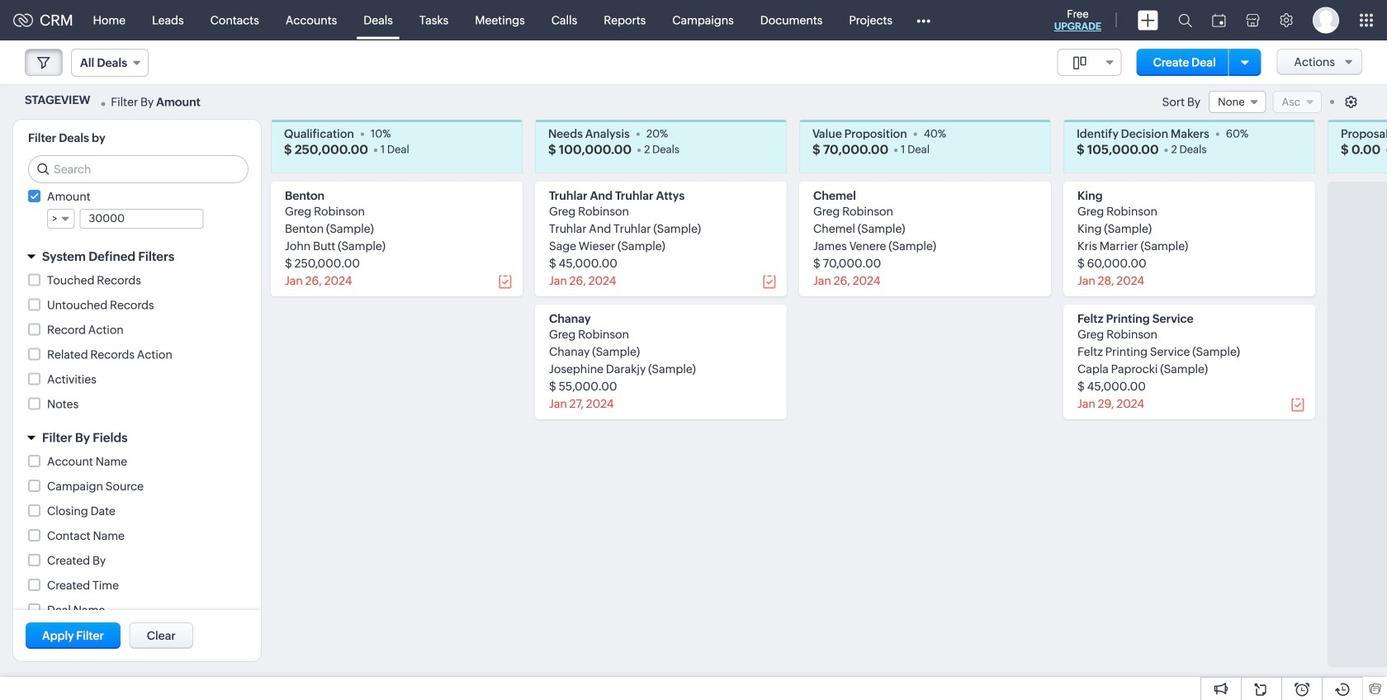 Task type: vqa. For each thing, say whether or not it's contained in the screenshot.
third the Name
no



Task type: describe. For each thing, give the bounding box(es) containing it.
create menu element
[[1128, 0, 1169, 40]]

profile element
[[1303, 0, 1350, 40]]

search image
[[1179, 13, 1193, 27]]

search element
[[1169, 0, 1203, 40]]

calendar image
[[1212, 14, 1227, 27]]

create menu image
[[1138, 10, 1159, 30]]

none field size
[[1058, 49, 1122, 76]]

profile image
[[1313, 7, 1340, 33]]



Task type: locate. For each thing, give the bounding box(es) containing it.
Search text field
[[29, 156, 248, 183]]

Type here text field
[[81, 210, 203, 228]]

logo image
[[13, 14, 33, 27]]

None field
[[71, 49, 149, 77], [1058, 49, 1122, 76], [1209, 91, 1267, 113], [47, 209, 75, 229], [71, 49, 149, 77], [1209, 91, 1267, 113], [47, 209, 75, 229]]

size image
[[1074, 55, 1087, 70]]

Other Modules field
[[906, 7, 942, 33]]



